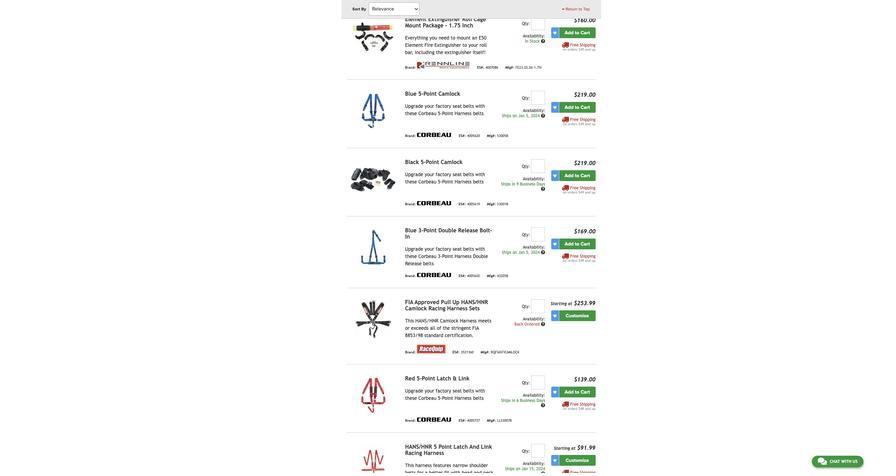 Task type: vqa. For each thing, say whether or not it's contained in the screenshot.
the shop by brand
no



Task type: describe. For each thing, give the bounding box(es) containing it.
4007086
[[486, 66, 498, 69]]

your inside the everything you need to mount an e50 element fire extinguisher to your roll bar, including the extinguisher itself!
[[469, 42, 478, 48]]

of
[[437, 326, 441, 331]]

mount
[[405, 22, 421, 29]]

add to cart button for blue 3-point double release bolt- in
[[559, 239, 596, 250]]

7 availability: from the top
[[523, 462, 545, 466]]

$253.99
[[574, 300, 596, 307]]

factory for black 5-point camlock
[[436, 172, 451, 177]]

availability: for element extinguisher roll cage mount package - 1.75 inch
[[523, 34, 545, 39]]

you
[[430, 35, 437, 41]]

free for red 5-point latch & link
[[570, 402, 579, 407]]

add to cart for black 5-point camlock
[[565, 173, 590, 179]]

add for blue 3-point double release bolt- in
[[565, 241, 574, 247]]

brand: for element extinguisher roll cage mount package - 1.75 inch
[[405, 66, 416, 69]]

es#3520777 - rq5pthanshnr - hans/hnr 5 point latch and link racing harness - this harness features narrow shoulder belts for a better fit with head and neck restraint systems such as hans devices. - racequip - audi bmw volkswagen mercedes benz mini porsche image
[[347, 444, 400, 473]]

brand: for red 5-point latch & link
[[405, 419, 416, 423]]

1.75i
[[534, 66, 542, 69]]

these for blue 5-point camlock
[[405, 111, 417, 116]]

or
[[405, 326, 410, 331]]

extinguisher
[[445, 50, 471, 55]]

starting at $91.99
[[554, 445, 596, 452]]

3- inside blue 3-point double release bolt- in
[[418, 227, 424, 234]]

corbeau - corporate logo image for blue 5-point camlock
[[417, 133, 452, 137]]

cart for blue 3-point double release bolt- in
[[581, 241, 590, 247]]

customize for $253.99
[[566, 313, 589, 319]]

these for black 5-point camlock
[[405, 179, 417, 185]]

qty: for black 5-point camlock
[[522, 164, 530, 169]]

roll
[[480, 42, 487, 48]]

cart for black 5-point camlock
[[581, 173, 590, 179]]

mfg#: for blue 5-point camlock
[[487, 134, 496, 138]]

shipping for blue 3-point double release bolt- in
[[580, 254, 596, 259]]

1 horizontal spatial in
[[525, 39, 529, 44]]

add to wish list image for $169.00
[[553, 242, 557, 246]]

cart for red 5-point latch & link
[[581, 389, 590, 395]]

better
[[429, 470, 443, 473]]

starting for $91.99
[[554, 446, 570, 451]]

jan for blue 3-point double release bolt- in
[[518, 250, 525, 255]]

mfg#: 53005b
[[487, 134, 508, 138]]

return to top link
[[562, 6, 590, 12]]

add to cart button for red 5-point latch & link
[[559, 387, 596, 398]]

qty: for fia approved pull up hans/hnr camlock racing harness sets
[[522, 304, 530, 309]]

up for red 5-point latch & link
[[592, 407, 596, 411]]

shipping for element extinguisher roll cage mount package - 1.75 inch
[[580, 43, 596, 48]]

add to cart for blue 3-point double release bolt- in
[[565, 241, 590, 247]]

fe23.25.26-
[[516, 66, 534, 69]]

9
[[517, 182, 519, 187]]

orders for black 5-point camlock
[[568, 191, 578, 194]]

mfg#: for blue 3-point double release bolt- in
[[487, 274, 496, 278]]

harness up the es#: 4005620
[[455, 111, 472, 116]]

point inside upgrade your factory seat belts with these corbeau 3-point harness double release belts
[[442, 254, 453, 259]]

mfg#: for red 5-point latch & link
[[487, 419, 496, 423]]

bolt-
[[480, 227, 492, 234]]

ships for red 5-point latch & link
[[501, 398, 511, 403]]

2 vertical spatial jan
[[522, 467, 528, 472]]

mfg#: for black 5-point camlock
[[487, 202, 496, 206]]

brand: for fia approved pull up hans/hnr camlock racing harness sets
[[405, 350, 416, 354]]

ships in 6 business days
[[501, 398, 545, 403]]

us
[[853, 459, 858, 464]]

es#: 4005619
[[459, 202, 480, 206]]

3- inside upgrade your factory seat belts with these corbeau 3-point harness double release belts
[[438, 254, 442, 259]]

fire
[[425, 42, 433, 48]]

back ordered
[[515, 322, 541, 327]]

es#: 4005727
[[459, 419, 480, 423]]

fia approved pull up hans/hnr camlock racing harness sets link
[[405, 299, 488, 312]]

6
[[517, 398, 519, 403]]

fia approved pull up hans/hnr camlock racing harness sets
[[405, 299, 488, 312]]

availability: for red 5-point latch & link
[[523, 393, 545, 398]]

shipping for black 5-point camlock
[[580, 186, 596, 191]]

$160.00
[[574, 17, 596, 24]]

$91.99
[[577, 445, 596, 452]]

hans/hnr inside fia approved pull up hans/hnr camlock racing harness sets
[[461, 299, 488, 306]]

3 question circle image from the top
[[541, 472, 545, 473]]

ships on jan 15, 2024
[[505, 467, 545, 472]]

ships for blue 3-point double release bolt- in
[[502, 250, 511, 255]]

harness inside fia approved pull up hans/hnr camlock racing harness sets
[[447, 305, 468, 312]]

belts inside this harness features narrow shoulder belts for a better fit with head and nec
[[405, 470, 416, 473]]

add to wish list image for $139.00
[[553, 391, 557, 394]]

free for black 5-point camlock
[[570, 186, 579, 191]]

jan for blue 5-point camlock
[[518, 114, 525, 118]]

including
[[415, 50, 435, 55]]

itself!
[[473, 50, 486, 55]]

free shipping on orders $49 and up for blue 5-point camlock
[[563, 117, 596, 126]]

es#4005727 - ll53007b - red 5-point latch & link - upgrade your factory seat belts with these corbeau 5-point harness belts - corbeau - audi bmw volkswagen mercedes benz mini porsche image
[[347, 376, 400, 415]]

free shipping on orders $49 and up for blue 3-point double release bolt- in
[[563, 254, 596, 263]]

ships on jan 5, 2024 for blue 5-point camlock
[[502, 114, 541, 118]]

seat for red 5-point latch & link
[[453, 388, 462, 394]]

seat for blue 5-point camlock
[[453, 103, 462, 109]]

qty: for element extinguisher roll cage mount package - 1.75 inch
[[522, 21, 530, 26]]

add to cart button for element extinguisher roll cage mount package - 1.75 inch
[[559, 27, 596, 38]]

15,
[[529, 467, 535, 472]]

hans/hnr 5 point latch and link racing harness link
[[405, 444, 492, 457]]

double inside upgrade your factory seat belts with these corbeau 3-point harness double release belts
[[473, 254, 488, 259]]

5, for $169.00
[[526, 250, 530, 255]]

upgrade for black 5-point camlock
[[405, 172, 423, 177]]

element inside element extinguisher roll cage mount package - 1.75 inch
[[405, 16, 427, 23]]

standard
[[424, 333, 443, 338]]

red
[[405, 376, 415, 382]]

add to cart button for black 5-point camlock
[[559, 170, 596, 181]]

ordered
[[525, 322, 540, 327]]

add to wish list image for $160.00
[[553, 31, 557, 35]]

black
[[405, 159, 419, 166]]

an
[[472, 35, 477, 41]]

exceeds
[[411, 326, 429, 331]]

chat with us link
[[812, 456, 864, 468]]

availability: for black 5-point camlock
[[523, 177, 545, 182]]

add to cart for element extinguisher roll cage mount package - 1.75 inch
[[565, 30, 590, 36]]

customize link for $91.99
[[559, 455, 596, 466]]

and for blue 3-point double release bolt- in
[[585, 259, 591, 263]]

es#: 4005620
[[459, 134, 480, 138]]

in for red 5-point latch & link
[[512, 398, 515, 403]]

racing for 5
[[405, 450, 422, 457]]

racing for approved
[[429, 305, 446, 312]]

7 qty: from the top
[[522, 449, 530, 454]]

shipping for blue 5-point camlock
[[580, 117, 596, 122]]

3 add to wish list image from the top
[[553, 314, 557, 318]]

mfg#: rqfiasficamlock
[[481, 350, 519, 354]]

with for blue 3-point double release bolt- in
[[475, 246, 485, 252]]

approved
[[415, 299, 439, 306]]

and inside this harness features narrow shoulder belts for a better fit with head and nec
[[474, 470, 482, 473]]

es#: for blue 5-point camlock
[[459, 134, 466, 138]]

es#: 3521360
[[453, 350, 474, 354]]

with inside chat with us link
[[841, 459, 852, 464]]

5 add to wish list image from the top
[[553, 459, 557, 462]]

and for red 5-point latch & link
[[585, 407, 591, 411]]

in for black 5-point camlock
[[512, 182, 515, 187]]

red 5-point latch & link link
[[405, 376, 470, 382]]

fit
[[444, 470, 449, 473]]

point right black
[[426, 159, 439, 166]]

narrow
[[453, 463, 468, 469]]

qty: for blue 5-point camlock
[[522, 96, 530, 101]]

mfg#: 53001b
[[487, 202, 508, 206]]

meets
[[478, 318, 491, 324]]

ll53007b
[[497, 419, 512, 423]]

customize link for $253.99
[[559, 311, 596, 321]]

top
[[583, 7, 590, 11]]

blue 5-point camlock link
[[405, 91, 460, 97]]

need
[[439, 35, 449, 41]]

everything you need to mount an e50 element fire extinguisher to your roll bar, including the extinguisher itself!
[[405, 35, 487, 55]]

add to cart for red 5-point latch & link
[[565, 389, 590, 395]]

roll
[[462, 16, 472, 23]]

add for element extinguisher roll cage mount package - 1.75 inch
[[565, 30, 574, 36]]

$219.00 for blue 5-point camlock
[[574, 92, 596, 98]]

upgrade your factory seat belts with these corbeau 3-point harness double release belts
[[405, 246, 488, 267]]

free shipping on orders $49 and up for red 5-point latch & link
[[563, 402, 596, 411]]

hans/hnr 5 point latch and link racing harness
[[405, 444, 492, 457]]

release inside blue 3-point double release bolt- in
[[458, 227, 478, 234]]

mount
[[457, 35, 471, 41]]

the inside this hans/hnr camlock harness meets or exceeds all of the stringent fia 8853/98 standard certification.
[[443, 326, 450, 331]]

2 vertical spatial 2024
[[536, 467, 545, 472]]

these for red 5-point latch & link
[[405, 396, 417, 401]]

point down black 5-point camlock link
[[442, 179, 453, 185]]

camlock inside this hans/hnr camlock harness meets or exceeds all of the stringent fia 8853/98 standard certification.
[[440, 318, 458, 324]]

element inside the everything you need to mount an e50 element fire extinguisher to your roll bar, including the extinguisher itself!
[[405, 42, 423, 48]]

inch
[[462, 22, 473, 29]]



Task type: locate. For each thing, give the bounding box(es) containing it.
2024 for $219.00
[[531, 114, 540, 118]]

2 upgrade from the top
[[405, 172, 423, 177]]

1 this from the top
[[405, 318, 414, 324]]

in stock
[[525, 39, 541, 44]]

1 vertical spatial this
[[405, 463, 414, 469]]

1 horizontal spatial fia
[[472, 326, 479, 331]]

1 days from the top
[[537, 182, 545, 187]]

with down the bolt- on the right top
[[475, 246, 485, 252]]

up for blue 3-point double release bolt- in
[[592, 259, 596, 263]]

2 element from the top
[[405, 42, 423, 48]]

1 $219.00 from the top
[[574, 92, 596, 98]]

element extinguisher roll cage mount package - 1.75 inch
[[405, 16, 486, 29]]

0 vertical spatial upgrade your factory seat belts with these corbeau 5-point harness belts
[[405, 103, 485, 116]]

starting left $253.99
[[551, 302, 567, 306]]

0 vertical spatial 5,
[[526, 114, 530, 118]]

3-
[[418, 227, 424, 234], [438, 254, 442, 259]]

rqfiasficamlock
[[491, 350, 519, 354]]

1 customize link from the top
[[559, 311, 596, 321]]

hans/hnr inside this hans/hnr camlock harness meets or exceeds all of the stringent fia 8853/98 standard certification.
[[415, 318, 439, 324]]

business right 6
[[520, 398, 535, 403]]

customize link down the starting at $91.99
[[559, 455, 596, 466]]

harness up features
[[424, 450, 444, 457]]

0 vertical spatial this
[[405, 318, 414, 324]]

seat for black 5-point camlock
[[453, 172, 462, 177]]

es#: for black 5-point camlock
[[459, 202, 466, 206]]

factory down the blue 3-point double release bolt- in "link"
[[436, 246, 451, 252]]

at inside starting at $253.99
[[568, 302, 572, 306]]

3 free shipping on orders $49 and up from the top
[[563, 186, 596, 194]]

camlock up exceeds
[[405, 305, 427, 312]]

0 vertical spatial latch
[[437, 376, 451, 382]]

link inside hans/hnr 5 point latch and link racing harness
[[481, 444, 492, 450]]

2 question circle image from the top
[[541, 251, 545, 255]]

$49 for blue 5-point camlock
[[579, 122, 584, 126]]

black 5-point camlock link
[[405, 159, 463, 166]]

5 $49 from the top
[[579, 407, 584, 411]]

ships left 9
[[501, 182, 511, 187]]

0 vertical spatial racing
[[429, 305, 446, 312]]

2 in from the top
[[512, 398, 515, 403]]

mfg#: left 53001b
[[487, 202, 496, 206]]

seat down blue 5-point camlock
[[453, 103, 462, 109]]

point right red
[[422, 376, 435, 382]]

$49 for black 5-point camlock
[[579, 191, 584, 194]]

4 these from the top
[[405, 396, 417, 401]]

harness
[[455, 111, 472, 116], [455, 179, 472, 185], [455, 254, 472, 259], [447, 305, 468, 312], [460, 318, 477, 324], [455, 396, 472, 401], [424, 450, 444, 457]]

2 business from the top
[[520, 398, 535, 403]]

1 add to wish list image from the top
[[553, 106, 557, 109]]

camlock inside fia approved pull up hans/hnr camlock racing harness sets
[[405, 305, 427, 312]]

2 vertical spatial question circle image
[[541, 472, 545, 473]]

point inside hans/hnr 5 point latch and link racing harness
[[439, 444, 452, 450]]

shipping for red 5-point latch & link
[[580, 402, 596, 407]]

this up the or
[[405, 318, 414, 324]]

availability:
[[523, 34, 545, 39], [523, 108, 545, 113], [523, 177, 545, 182], [523, 245, 545, 250], [523, 317, 545, 322], [523, 393, 545, 398], [523, 462, 545, 466]]

customize
[[566, 313, 589, 319], [566, 458, 589, 464]]

es#: left 4007086
[[477, 66, 484, 69]]

1 vertical spatial at
[[571, 446, 576, 451]]

at inside the starting at $91.99
[[571, 446, 576, 451]]

mfg#:
[[505, 66, 514, 69], [487, 134, 496, 138], [487, 202, 496, 206], [487, 274, 496, 278], [481, 350, 490, 354], [487, 419, 496, 423]]

qty: for blue 3-point double release bolt- in
[[522, 233, 530, 237]]

2 free shipping on orders $49 and up from the top
[[563, 117, 596, 126]]

3 brand: from the top
[[405, 202, 416, 206]]

business right 9
[[520, 182, 535, 187]]

es#: left 4005727
[[459, 419, 466, 423]]

with left us
[[841, 459, 852, 464]]

2 qty: from the top
[[522, 96, 530, 101]]

corbeau - corporate logo image up the blue 3-point double release bolt- in "link"
[[417, 201, 452, 205]]

1 orders from the top
[[568, 48, 578, 51]]

chat
[[830, 459, 840, 464]]

2 add to cart button from the top
[[559, 102, 596, 113]]

upgrade your factory seat belts with these corbeau 5-point harness belts for red 5-point latch & link
[[405, 388, 485, 401]]

4 availability: from the top
[[523, 245, 545, 250]]

1 vertical spatial extinguisher
[[435, 42, 461, 48]]

ships
[[502, 114, 511, 118], [501, 182, 511, 187], [502, 250, 511, 255], [501, 398, 511, 403], [505, 467, 515, 472]]

1 vertical spatial question circle image
[[541, 187, 545, 191]]

in left 6
[[512, 398, 515, 403]]

seat for blue 3-point double release bolt- in
[[453, 246, 462, 252]]

mfg#: 43205b
[[487, 274, 508, 278]]

add for black 5-point camlock
[[565, 173, 574, 179]]

corbeau - corporate logo image down upgrade your factory seat belts with these corbeau 3-point harness double release belts
[[417, 273, 452, 277]]

corbeau - corporate logo image for blue 3-point double release bolt- in
[[417, 273, 452, 277]]

your inside upgrade your factory seat belts with these corbeau 3-point harness double release belts
[[425, 246, 434, 252]]

point down &
[[442, 396, 453, 401]]

sort
[[352, 7, 360, 11]]

3 add to cart button from the top
[[559, 170, 596, 181]]

your down red 5-point latch & link link
[[425, 388, 434, 394]]

extinguisher inside element extinguisher roll cage mount package - 1.75 inch
[[428, 16, 461, 23]]

ships left 6
[[501, 398, 511, 403]]

this inside this harness features narrow shoulder belts for a better fit with head and nec
[[405, 463, 414, 469]]

1 vertical spatial hans/hnr
[[415, 318, 439, 324]]

2 availability: from the top
[[523, 108, 545, 113]]

1 vertical spatial starting
[[554, 446, 570, 451]]

brand: for black 5-point camlock
[[405, 202, 416, 206]]

4 upgrade from the top
[[405, 388, 423, 394]]

5 add to cart button from the top
[[559, 387, 596, 398]]

53001b
[[497, 202, 508, 206]]

2024 for $169.00
[[531, 250, 540, 255]]

0 vertical spatial question circle image
[[541, 114, 545, 118]]

0 vertical spatial extinguisher
[[428, 16, 461, 23]]

harness up "es#: 4005619"
[[455, 179, 472, 185]]

0 vertical spatial business
[[520, 182, 535, 187]]

0 horizontal spatial racing
[[405, 450, 422, 457]]

4 free from the top
[[570, 254, 579, 259]]

0 vertical spatial at
[[568, 302, 572, 306]]

bar,
[[405, 50, 413, 55]]

2 these from the top
[[405, 179, 417, 185]]

1 cart from the top
[[581, 30, 590, 36]]

camlock down the rennline - corporate logo
[[438, 91, 460, 97]]

4 free shipping on orders $49 and up from the top
[[563, 254, 596, 263]]

0 vertical spatial in
[[525, 39, 529, 44]]

jan
[[518, 114, 525, 118], [518, 250, 525, 255], [522, 467, 528, 472]]

corbeau for red 5-point latch & link
[[418, 396, 436, 401]]

3 qty: from the top
[[522, 164, 530, 169]]

es#: for element extinguisher roll cage mount package - 1.75 inch
[[477, 66, 484, 69]]

sets
[[469, 305, 480, 312]]

upgrade your factory seat belts with these corbeau 5-point harness belts
[[405, 103, 485, 116], [405, 172, 485, 185], [405, 388, 485, 401]]

5-
[[418, 91, 424, 97], [438, 111, 442, 116], [421, 159, 426, 166], [438, 179, 442, 185], [417, 376, 422, 382], [438, 396, 442, 401]]

2024
[[531, 114, 540, 118], [531, 250, 540, 255], [536, 467, 545, 472]]

starting left $91.99
[[554, 446, 570, 451]]

1 vertical spatial double
[[473, 254, 488, 259]]

upgrade for blue 3-point double release bolt- in
[[405, 246, 423, 252]]

1 vertical spatial business
[[520, 398, 535, 403]]

4 seat from the top
[[453, 388, 462, 394]]

all
[[430, 326, 435, 331]]

0 vertical spatial jan
[[518, 114, 525, 118]]

factory down blue 5-point camlock
[[436, 103, 451, 109]]

2 corbeau from the top
[[418, 179, 436, 185]]

1 vertical spatial upgrade your factory seat belts with these corbeau 5-point harness belts
[[405, 172, 485, 185]]

hans/hnr
[[461, 299, 488, 306], [415, 318, 439, 324], [405, 444, 432, 450]]

-
[[445, 22, 447, 29]]

0 vertical spatial customize link
[[559, 311, 596, 321]]

add to cart for blue 5-point camlock
[[565, 105, 590, 110]]

upgrade your factory seat belts with these corbeau 5-point harness belts down blue 5-point camlock
[[405, 103, 485, 116]]

0 horizontal spatial link
[[459, 376, 470, 382]]

hans/hnr inside hans/hnr 5 point latch and link racing harness
[[405, 444, 432, 450]]

hans/hnr left 5
[[405, 444, 432, 450]]

ships left the "15,"
[[505, 467, 515, 472]]

0 vertical spatial ships on jan 5, 2024
[[502, 114, 541, 118]]

2 upgrade your factory seat belts with these corbeau 5-point harness belts from the top
[[405, 172, 485, 185]]

point down the rennline - corporate logo
[[424, 91, 437, 97]]

factory
[[436, 103, 451, 109], [436, 172, 451, 177], [436, 246, 451, 252], [436, 388, 451, 394]]

3 upgrade your factory seat belts with these corbeau 5-point harness belts from the top
[[405, 388, 485, 401]]

corbeau - corporate logo image for red 5-point latch & link
[[417, 418, 452, 422]]

1 horizontal spatial double
[[473, 254, 488, 259]]

with down the 'narrow'
[[451, 470, 460, 473]]

1 vertical spatial blue
[[405, 227, 417, 234]]

0 vertical spatial add to wish list image
[[553, 106, 557, 109]]

up for black 5-point camlock
[[592, 191, 596, 194]]

harness up stringent
[[460, 318, 477, 324]]

0 vertical spatial $219.00
[[574, 92, 596, 98]]

camlock down the es#: 4005620
[[441, 159, 463, 166]]

blue for blue 3-point double release bolt- in
[[405, 227, 417, 234]]

4 orders from the top
[[568, 259, 578, 263]]

0 horizontal spatial latch
[[437, 376, 451, 382]]

2 vertical spatial upgrade your factory seat belts with these corbeau 5-point harness belts
[[405, 388, 485, 401]]

mfg#: left "53005b"
[[487, 134, 496, 138]]

4 cart from the top
[[581, 241, 590, 247]]

3 add from the top
[[565, 173, 574, 179]]

upgrade for red 5-point latch & link
[[405, 388, 423, 394]]

4 shipping from the top
[[580, 254, 596, 259]]

0 horizontal spatial fia
[[405, 299, 413, 306]]

racing inside fia approved pull up hans/hnr camlock racing harness sets
[[429, 305, 446, 312]]

1 horizontal spatial latch
[[454, 444, 468, 450]]

3 $49 from the top
[[579, 191, 584, 194]]

0 vertical spatial the
[[436, 50, 443, 55]]

es#4005602 - 43205b - blue 3-point double release bolt-in - upgrade your factory seat belts with these corbeau 3-point harness double release belts - corbeau - audi bmw volkswagen mercedes benz mini porsche image
[[347, 228, 400, 267]]

1 free shipping on orders $49 and up from the top
[[563, 43, 596, 51]]

add to cart button for blue 5-point camlock
[[559, 102, 596, 113]]

sort by
[[352, 7, 366, 11]]

factory for blue 5-point camlock
[[436, 103, 451, 109]]

for
[[417, 470, 424, 473]]

factory inside upgrade your factory seat belts with these corbeau 3-point harness double release belts
[[436, 246, 451, 252]]

1 brand: from the top
[[405, 66, 416, 69]]

harness inside this hans/hnr camlock harness meets or exceeds all of the stringent fia 8853/98 standard certification.
[[460, 318, 477, 324]]

1 vertical spatial ships on jan 5, 2024
[[502, 250, 541, 255]]

add
[[565, 30, 574, 36], [565, 105, 574, 110], [565, 173, 574, 179], [565, 241, 574, 247], [565, 389, 574, 395]]

3 upgrade from the top
[[405, 246, 423, 252]]

0 vertical spatial double
[[438, 227, 457, 234]]

free
[[570, 43, 579, 48], [570, 117, 579, 122], [570, 186, 579, 191], [570, 254, 579, 259], [570, 402, 579, 407]]

factory for blue 3-point double release bolt- in
[[436, 246, 451, 252]]

corbeau for blue 5-point camlock
[[418, 111, 436, 116]]

1 vertical spatial in
[[405, 234, 410, 240]]

mfg#: left ll53007b
[[487, 419, 496, 423]]

3 question circle image from the top
[[541, 322, 545, 327]]

mfg#: left 43205b
[[487, 274, 496, 278]]

harness left sets
[[447, 305, 468, 312]]

&
[[453, 376, 457, 382]]

2 shipping from the top
[[580, 117, 596, 122]]

with for red 5-point latch & link
[[475, 388, 485, 394]]

this for hans/hnr 5 point latch and link racing harness
[[405, 463, 414, 469]]

certification.
[[445, 333, 474, 338]]

question circle image for blue 5-point camlock
[[541, 114, 545, 118]]

2 question circle image from the top
[[541, 187, 545, 191]]

up for element extinguisher roll cage mount package - 1.75 inch
[[592, 48, 596, 51]]

5 add to cart from the top
[[565, 389, 590, 395]]

point
[[424, 91, 437, 97], [442, 111, 453, 116], [426, 159, 439, 166], [442, 179, 453, 185], [424, 227, 437, 234], [442, 254, 453, 259], [422, 376, 435, 382], [442, 396, 453, 401], [439, 444, 452, 450]]

0 vertical spatial customize
[[566, 313, 589, 319]]

53005b
[[497, 134, 508, 138]]

$139.00
[[574, 377, 596, 383]]

mfg#: for fia approved pull up hans/hnr camlock racing harness sets
[[481, 350, 490, 354]]

1 vertical spatial 5,
[[526, 250, 530, 255]]

everything
[[405, 35, 428, 41]]

1 vertical spatial days
[[537, 398, 545, 403]]

comments image
[[818, 457, 827, 466]]

1 in from the top
[[512, 182, 515, 187]]

latch left &
[[437, 376, 451, 382]]

corbeau inside upgrade your factory seat belts with these corbeau 3-point harness double release belts
[[418, 254, 436, 259]]

free shipping on orders $49 and up for element extinguisher roll cage mount package - 1.75 inch
[[563, 43, 596, 51]]

1 vertical spatial the
[[443, 326, 450, 331]]

blue
[[405, 91, 417, 97], [405, 227, 417, 234]]

your for red 5-point latch & link
[[425, 388, 434, 394]]

fia left 'approved'
[[405, 299, 413, 306]]

orders for red 5-point latch & link
[[568, 407, 578, 411]]

belts
[[463, 103, 474, 109], [473, 111, 484, 116], [463, 172, 474, 177], [473, 179, 484, 185], [463, 246, 474, 252], [423, 261, 434, 267], [463, 388, 474, 394], [473, 396, 484, 401], [405, 470, 416, 473]]

harness inside hans/hnr 5 point latch and link racing harness
[[424, 450, 444, 457]]

the up the rennline - corporate logo
[[436, 50, 443, 55]]

1 seat from the top
[[453, 103, 462, 109]]

upgrade inside upgrade your factory seat belts with these corbeau 3-point harness double release belts
[[405, 246, 423, 252]]

0 horizontal spatial release
[[405, 261, 422, 267]]

latch left and
[[454, 444, 468, 450]]

5,
[[526, 114, 530, 118], [526, 250, 530, 255]]

blue 3-point double release bolt- in link
[[405, 227, 492, 240]]

1 vertical spatial customize link
[[559, 455, 596, 466]]

in
[[512, 182, 515, 187], [512, 398, 515, 403]]

starting at $253.99
[[551, 300, 596, 307]]

es#: left 4005619
[[459, 202, 466, 206]]

link right &
[[459, 376, 470, 382]]

4005620
[[467, 134, 480, 138]]

and
[[470, 444, 479, 450]]

es#: 4007086
[[477, 66, 498, 69]]

by
[[361, 7, 366, 11]]

corbeau - corporate logo image up 5
[[417, 418, 452, 422]]

seat inside upgrade your factory seat belts with these corbeau 3-point harness double release belts
[[453, 246, 462, 252]]

qty: for red 5-point latch & link
[[522, 381, 530, 386]]

1 add to wish list image from the top
[[553, 31, 557, 35]]

to
[[579, 7, 582, 11], [575, 30, 579, 36], [451, 35, 455, 41], [463, 42, 467, 48], [575, 105, 579, 110], [575, 173, 579, 179], [575, 241, 579, 247], [575, 389, 579, 395]]

racing up harness
[[405, 450, 422, 457]]

fia inside fia approved pull up hans/hnr camlock racing harness sets
[[405, 299, 413, 306]]

3 free from the top
[[570, 186, 579, 191]]

1 vertical spatial in
[[512, 398, 515, 403]]

0 horizontal spatial 3-
[[418, 227, 424, 234]]

corbeau - corporate logo image
[[417, 133, 452, 137], [417, 201, 452, 205], [417, 273, 452, 277], [417, 418, 452, 422]]

blue 5-point camlock
[[405, 91, 460, 97]]

3 seat from the top
[[453, 246, 462, 252]]

orders for element extinguisher roll cage mount package - 1.75 inch
[[568, 48, 578, 51]]

starting inside starting at $253.99
[[551, 302, 567, 306]]

availability: for blue 5-point camlock
[[523, 108, 545, 113]]

red 5-point latch & link
[[405, 376, 470, 382]]

2 add to wish list image from the top
[[553, 174, 557, 178]]

1 vertical spatial $219.00
[[574, 160, 596, 167]]

0 vertical spatial days
[[537, 182, 545, 187]]

point down the blue 3-point double release bolt- in "link"
[[442, 254, 453, 259]]

5, for $219.00
[[526, 114, 530, 118]]

racequip - corporate logo image
[[417, 345, 446, 354]]

1 horizontal spatial link
[[481, 444, 492, 450]]

4005619
[[467, 202, 480, 206]]

orders for blue 3-point double release bolt- in
[[568, 259, 578, 263]]

double up upgrade your factory seat belts with these corbeau 3-point harness double release belts
[[438, 227, 457, 234]]

4 add from the top
[[565, 241, 574, 247]]

1 corbeau from the top
[[418, 111, 436, 116]]

shipping
[[580, 43, 596, 48], [580, 117, 596, 122], [580, 186, 596, 191], [580, 254, 596, 259], [580, 402, 596, 407]]

ships on jan 5, 2024 up "53005b"
[[502, 114, 541, 118]]

es#: for fia approved pull up hans/hnr camlock racing harness sets
[[453, 350, 460, 354]]

this inside this hans/hnr camlock harness meets or exceeds all of the stringent fia 8853/98 standard certification.
[[405, 318, 414, 324]]

factory for red 5-point latch & link
[[436, 388, 451, 394]]

2 customize link from the top
[[559, 455, 596, 466]]

element
[[405, 16, 427, 23], [405, 42, 423, 48]]

hans/hnr right up
[[461, 299, 488, 306]]

1 vertical spatial latch
[[454, 444, 468, 450]]

2 $219.00 from the top
[[574, 160, 596, 167]]

3 these from the top
[[405, 254, 417, 259]]

up
[[453, 299, 460, 306]]

seat down the blue 3-point double release bolt- in "link"
[[453, 246, 462, 252]]

2 add to cart from the top
[[565, 105, 590, 110]]

mfg#: right 3521360
[[481, 350, 490, 354]]

5 brand: from the top
[[405, 350, 416, 354]]

3 up from the top
[[592, 191, 596, 194]]

question circle image for $139.00
[[541, 403, 545, 408]]

blue inside blue 3-point double release bolt- in
[[405, 227, 417, 234]]

1 vertical spatial fia
[[472, 326, 479, 331]]

1 5, from the top
[[526, 114, 530, 118]]

1 upgrade from the top
[[405, 103, 423, 109]]

$219.00 for black 5-point camlock
[[574, 160, 596, 167]]

corbeau down red 5-point latch & link link
[[418, 396, 436, 401]]

starting inside the starting at $91.99
[[554, 446, 570, 451]]

point up upgrade your factory seat belts with these corbeau 3-point harness double release belts
[[424, 227, 437, 234]]

2 up from the top
[[592, 122, 596, 126]]

element up everything
[[405, 16, 427, 23]]

3 availability: from the top
[[523, 177, 545, 182]]

0 vertical spatial 3-
[[418, 227, 424, 234]]

question circle image for $169.00
[[541, 251, 545, 255]]

0 vertical spatial blue
[[405, 91, 417, 97]]

this left harness
[[405, 463, 414, 469]]

1 $49 from the top
[[579, 48, 584, 51]]

1 up from the top
[[592, 48, 596, 51]]

4 qty: from the top
[[522, 233, 530, 237]]

this harness features narrow shoulder belts for a better fit with head and nec
[[405, 463, 493, 473]]

add to wish list image
[[553, 31, 557, 35], [553, 242, 557, 246], [553, 314, 557, 318], [553, 391, 557, 394], [553, 459, 557, 462]]

your down an
[[469, 42, 478, 48]]

free shipping on orders $49 and up for black 5-point camlock
[[563, 186, 596, 194]]

es#: 4005602
[[459, 274, 480, 278]]

8853/98
[[405, 333, 423, 338]]

1 add from the top
[[565, 30, 574, 36]]

upgrade your factory seat belts with these corbeau 5-point harness belts for blue 5-point camlock
[[405, 103, 485, 116]]

upgrade your factory seat belts with these corbeau 5-point harness belts for black 5-point camlock
[[405, 172, 485, 185]]

with for blue 5-point camlock
[[475, 103, 485, 109]]

1 vertical spatial release
[[405, 261, 422, 267]]

0 horizontal spatial in
[[405, 234, 410, 240]]

fia inside this hans/hnr camlock harness meets or exceeds all of the stringent fia 8853/98 standard certification.
[[472, 326, 479, 331]]

racing inside hans/hnr 5 point latch and link racing harness
[[405, 450, 422, 457]]

2 5, from the top
[[526, 250, 530, 255]]

with inside upgrade your factory seat belts with these corbeau 3-point harness double release belts
[[475, 246, 485, 252]]

5 qty: from the top
[[522, 304, 530, 309]]

latch for &
[[437, 376, 451, 382]]

1 vertical spatial customize
[[566, 458, 589, 464]]

days for $219.00
[[537, 182, 545, 187]]

4 corbeau from the top
[[418, 396, 436, 401]]

1 upgrade your factory seat belts with these corbeau 5-point harness belts from the top
[[405, 103, 485, 116]]

head
[[462, 470, 472, 473]]

0 vertical spatial hans/hnr
[[461, 299, 488, 306]]

1 vertical spatial racing
[[405, 450, 422, 457]]

hans/hnr up all
[[415, 318, 439, 324]]

corbeau down the blue 3-point double release bolt- in "link"
[[418, 254, 436, 259]]

2 corbeau - corporate logo image from the top
[[417, 201, 452, 205]]

blue for blue 5-point camlock
[[405, 91, 417, 97]]

customize link down starting at $253.99
[[559, 311, 596, 321]]

ships up 43205b
[[502, 250, 511, 255]]

corbeau down black 5-point camlock link
[[418, 179, 436, 185]]

return
[[566, 7, 578, 11]]

cage
[[474, 16, 486, 23]]

ships on jan 5, 2024 up 43205b
[[502, 250, 541, 255]]

4 question circle image from the top
[[541, 403, 545, 408]]

days right 6
[[537, 398, 545, 403]]

caret up image
[[562, 7, 565, 11]]

with up the 4005620
[[475, 103, 485, 109]]

1 add to cart button from the top
[[559, 27, 596, 38]]

es#4005619 - 53001b - black 5-point camlock - upgrade your factory seat belts with these corbeau 5-point harness belts - corbeau - audi bmw volkswagen mercedes benz mini porsche image
[[347, 159, 400, 199]]

1 horizontal spatial racing
[[429, 305, 446, 312]]

a
[[425, 470, 428, 473]]

1 vertical spatial jan
[[518, 250, 525, 255]]

ships on jan 5, 2024
[[502, 114, 541, 118], [502, 250, 541, 255]]

double up 4005602
[[473, 254, 488, 259]]

days right 9
[[537, 182, 545, 187]]

add to wish list image for blue 5-point camlock
[[553, 106, 557, 109]]

$49 for blue 3-point double release bolt- in
[[579, 259, 584, 263]]

factory down red 5-point latch & link link
[[436, 388, 451, 394]]

your for blue 5-point camlock
[[425, 103, 434, 109]]

up for blue 5-point camlock
[[592, 122, 596, 126]]

factory down black 5-point camlock link
[[436, 172, 451, 177]]

0 vertical spatial element
[[405, 16, 427, 23]]

with up 4005727
[[475, 388, 485, 394]]

es#: left the 4005620
[[459, 134, 466, 138]]

black 5-point camlock
[[405, 159, 463, 166]]

at for $253.99
[[568, 302, 572, 306]]

point down blue 5-point camlock
[[442, 111, 453, 116]]

cart for blue 5-point camlock
[[581, 105, 590, 110]]

point inside blue 3-point double release bolt- in
[[424, 227, 437, 234]]

latch inside hans/hnr 5 point latch and link racing harness
[[454, 444, 468, 450]]

corbeau - corporate logo image up black 5-point camlock link
[[417, 133, 452, 137]]

corbeau down blue 5-point camlock
[[418, 111, 436, 116]]

mfg#: ll53007b
[[487, 419, 512, 423]]

in inside blue 3-point double release bolt- in
[[405, 234, 410, 240]]

availability: for fia approved pull up hans/hnr camlock racing harness sets
[[523, 317, 545, 322]]

link right and
[[481, 444, 492, 450]]

package
[[423, 22, 443, 29]]

this for fia approved pull up hans/hnr camlock racing harness sets
[[405, 318, 414, 324]]

camlock up of
[[440, 318, 458, 324]]

in left 9
[[512, 182, 515, 187]]

5
[[434, 444, 437, 450]]

and for element extinguisher roll cage mount package - 1.75 inch
[[585, 48, 591, 51]]

3 factory from the top
[[436, 246, 451, 252]]

ships for blue 5-point camlock
[[502, 114, 511, 118]]

1 horizontal spatial release
[[458, 227, 478, 234]]

3521360
[[461, 350, 474, 354]]

5 up from the top
[[592, 407, 596, 411]]

double inside blue 3-point double release bolt- in
[[438, 227, 457, 234]]

these inside upgrade your factory seat belts with these corbeau 3-point harness double release belts
[[405, 254, 417, 259]]

at left $253.99
[[568, 302, 572, 306]]

fia down meets
[[472, 326, 479, 331]]

mfg#: fe23.25.26-1.75i
[[505, 66, 542, 69]]

2 customize from the top
[[566, 458, 589, 464]]

point right 5
[[439, 444, 452, 450]]

1 shipping from the top
[[580, 43, 596, 48]]

add for red 5-point latch & link
[[565, 389, 574, 395]]

upgrade your factory seat belts with these corbeau 5-point harness belts down red 5-point latch & link link
[[405, 388, 485, 401]]

the right of
[[443, 326, 450, 331]]

es#: for red 5-point latch & link
[[459, 419, 466, 423]]

4 add to cart button from the top
[[559, 239, 596, 250]]

5 availability: from the top
[[523, 317, 545, 322]]

free shipping on orders $49 and up
[[563, 43, 596, 51], [563, 117, 596, 126], [563, 186, 596, 194], [563, 254, 596, 263], [563, 402, 596, 411]]

latch for and
[[454, 444, 468, 450]]

es#: left 4005602
[[459, 274, 466, 278]]

ships on jan 5, 2024 for blue 3-point double release bolt- in
[[502, 250, 541, 255]]

4 add to cart from the top
[[565, 241, 590, 247]]

es#4007086 - fe23.25.26-1.75i - element extinguisher roll cage mount package - 1.75 inch - everything you need to mount an e50 element fire extinguisher to your roll bar, including the extinguisher itself! - rennline - audi bmw volkswagen mercedes benz mini porsche image
[[347, 16, 400, 56]]

1 vertical spatial link
[[481, 444, 492, 450]]

element down everything
[[405, 42, 423, 48]]

$169.00
[[574, 228, 596, 235]]

your down blue 5-point camlock
[[425, 103, 434, 109]]

release inside upgrade your factory seat belts with these corbeau 3-point harness double release belts
[[405, 261, 422, 267]]

and for blue 5-point camlock
[[585, 122, 591, 126]]

pull
[[441, 299, 451, 306]]

with inside this harness features narrow shoulder belts for a better fit with head and nec
[[451, 470, 460, 473]]

3 corbeau - corporate logo image from the top
[[417, 273, 452, 277]]

question circle image for black 5-point camlock
[[541, 187, 545, 191]]

add to wish list image for black 5-point camlock
[[553, 174, 557, 178]]

extinguisher inside the everything you need to mount an e50 element fire extinguisher to your roll bar, including the extinguisher itself!
[[435, 42, 461, 48]]

seat down black 5-point camlock link
[[453, 172, 462, 177]]

1 factory from the top
[[436, 103, 451, 109]]

es#4005620 - 53005b - blue 5-point camlock - upgrade your factory seat belts with these corbeau 5-point harness belts - corbeau - audi bmw volkswagen mercedes benz mini porsche image
[[347, 91, 400, 131]]

2 vertical spatial hans/hnr
[[405, 444, 432, 450]]

1 question circle image from the top
[[541, 39, 545, 43]]

0 horizontal spatial double
[[438, 227, 457, 234]]

upgrade your factory seat belts with these corbeau 5-point harness belts down black 5-point camlock link
[[405, 172, 485, 185]]

1 availability: from the top
[[523, 34, 545, 39]]

1 horizontal spatial 3-
[[438, 254, 442, 259]]

question circle image
[[541, 114, 545, 118], [541, 187, 545, 191], [541, 472, 545, 473]]

harness inside upgrade your factory seat belts with these corbeau 3-point harness double release belts
[[455, 254, 472, 259]]

at left $91.99
[[571, 446, 576, 451]]

4005602
[[467, 274, 480, 278]]

ships up "53005b"
[[502, 114, 511, 118]]

mfg#: for element extinguisher roll cage mount package - 1.75 inch
[[505, 66, 514, 69]]

2 $49 from the top
[[579, 122, 584, 126]]

2 brand: from the top
[[405, 134, 416, 138]]

2 seat from the top
[[453, 172, 462, 177]]

0 vertical spatial link
[[459, 376, 470, 382]]

0 vertical spatial in
[[512, 182, 515, 187]]

1 vertical spatial 2024
[[531, 250, 540, 255]]

2 days from the top
[[537, 398, 545, 403]]

customize down the starting at $91.99
[[566, 458, 589, 464]]

4005727
[[467, 419, 480, 423]]

1 vertical spatial element
[[405, 42, 423, 48]]

es#: left 3521360
[[453, 350, 460, 354]]

harness down &
[[455, 396, 472, 401]]

customize down starting at $253.99
[[566, 313, 589, 319]]

1 these from the top
[[405, 111, 417, 116]]

None number field
[[531, 16, 545, 30], [531, 91, 545, 105], [531, 159, 545, 173], [531, 228, 545, 242], [531, 300, 545, 313], [531, 376, 545, 390], [531, 444, 545, 458], [531, 16, 545, 30], [531, 91, 545, 105], [531, 159, 545, 173], [531, 228, 545, 242], [531, 300, 545, 313], [531, 376, 545, 390], [531, 444, 545, 458]]

43205b
[[497, 274, 508, 278]]

your down black 5-point camlock link
[[425, 172, 434, 177]]

4 $49 from the top
[[579, 259, 584, 263]]

link for red 5-point latch & link
[[459, 376, 470, 382]]

ships in 9 business days
[[501, 182, 545, 187]]

add to wish list image
[[553, 106, 557, 109], [553, 174, 557, 178]]

0 vertical spatial 2024
[[531, 114, 540, 118]]

0 vertical spatial starting
[[551, 302, 567, 306]]

1 vertical spatial 3-
[[438, 254, 442, 259]]

this hans/hnr camlock harness meets or exceeds all of the stringent fia 8853/98 standard certification.
[[405, 318, 491, 338]]

rennline - corporate logo image
[[417, 62, 470, 69]]

question circle image
[[541, 39, 545, 43], [541, 251, 545, 255], [541, 322, 545, 327], [541, 403, 545, 408]]

1 vertical spatial add to wish list image
[[553, 174, 557, 178]]

ships for black 5-point camlock
[[501, 182, 511, 187]]

2 orders from the top
[[568, 122, 578, 126]]

seat down &
[[453, 388, 462, 394]]

es#3521360 - rqfiasficamlock - fia approved pull up hans/hnr camlock racing harness sets - this hans/hnr camlock harness meets or exceeds all of the stringent fia 8853/98 standard certification. - racequip - audi bmw volkswagen mercedes benz mini porsche image
[[347, 300, 400, 339]]

element extinguisher roll cage mount package - 1.75 inch link
[[405, 16, 486, 29]]

days
[[537, 182, 545, 187], [537, 398, 545, 403]]

2 cart from the top
[[581, 105, 590, 110]]

0 vertical spatial fia
[[405, 299, 413, 306]]

harness up es#: 4005602
[[455, 254, 472, 259]]

racing up of
[[429, 305, 446, 312]]

add to cart
[[565, 30, 590, 36], [565, 105, 590, 110], [565, 173, 590, 179], [565, 241, 590, 247], [565, 389, 590, 395]]

orders for blue 5-point camlock
[[568, 122, 578, 126]]

brand: for blue 3-point double release bolt- in
[[405, 274, 416, 278]]

up
[[592, 48, 596, 51], [592, 122, 596, 126], [592, 191, 596, 194], [592, 259, 596, 263], [592, 407, 596, 411]]

the inside the everything you need to mount an e50 element fire extinguisher to your roll bar, including the extinguisher itself!
[[436, 50, 443, 55]]

with up 4005619
[[475, 172, 485, 177]]

mfg#: left "fe23.25.26-"
[[505, 66, 514, 69]]

your for black 5-point camlock
[[425, 172, 434, 177]]

your down the blue 3-point double release bolt- in "link"
[[425, 246, 434, 252]]

2 factory from the top
[[436, 172, 451, 177]]

0 vertical spatial release
[[458, 227, 478, 234]]

2 add to wish list image from the top
[[553, 242, 557, 246]]

1 qty: from the top
[[522, 21, 530, 26]]

stringent
[[451, 326, 471, 331]]



